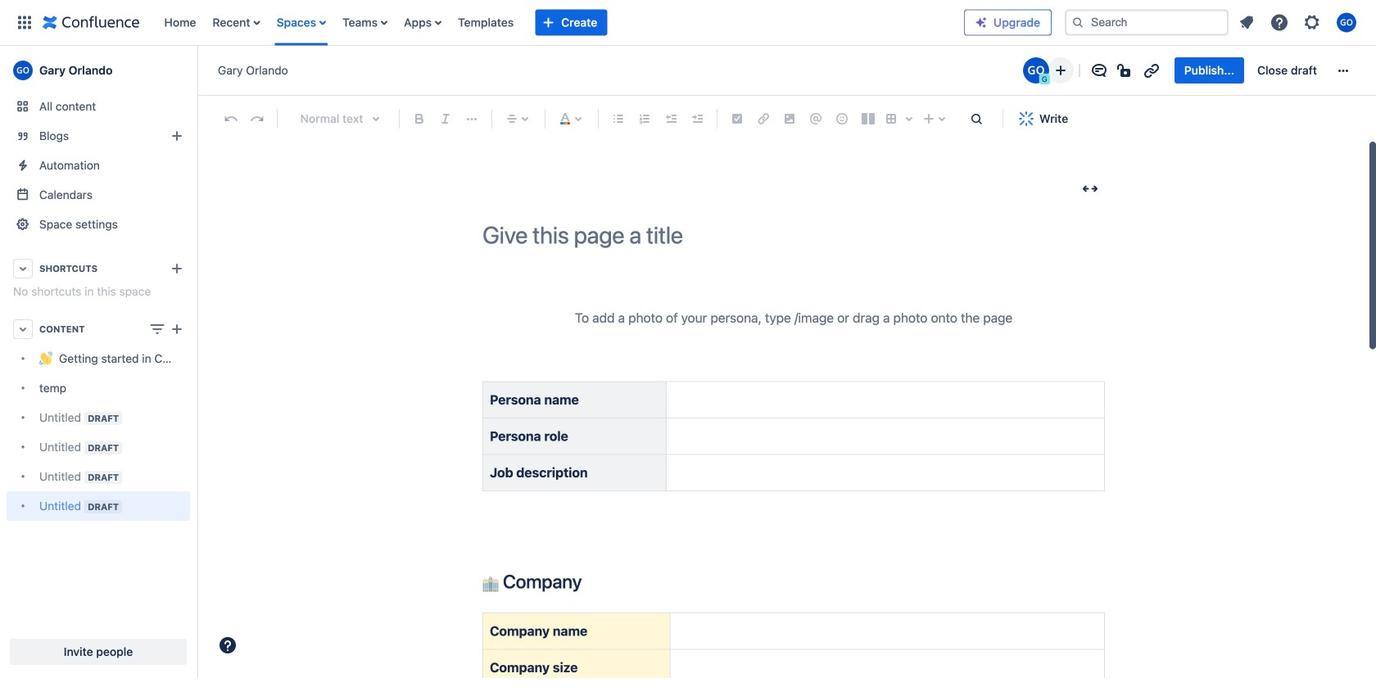 Task type: vqa. For each thing, say whether or not it's contained in the screenshot.
Settings Icon
yes



Task type: describe. For each thing, give the bounding box(es) containing it.
global element
[[10, 0, 964, 45]]

create a blog image
[[167, 126, 187, 146]]

premium image
[[975, 16, 988, 29]]

settings icon image
[[1303, 13, 1322, 32]]

:office: image
[[483, 576, 499, 592]]

add shortcut image
[[167, 259, 187, 279]]

Main content area, start typing to enter text. text field
[[473, 275, 1115, 678]]

Give this page a title text field
[[483, 221, 1105, 249]]



Task type: locate. For each thing, give the bounding box(es) containing it.
change view image
[[147, 320, 167, 339]]

list for appswitcher icon
[[156, 0, 964, 45]]

your profile and preferences image
[[1337, 13, 1357, 32]]

banner
[[0, 0, 1376, 46]]

help icon image
[[1270, 13, 1290, 32]]

search image
[[1072, 16, 1085, 29]]

confluence image
[[43, 13, 140, 32], [43, 13, 140, 32]]

0 horizontal spatial list
[[156, 0, 964, 45]]

collapse sidebar image
[[179, 54, 215, 87]]

tree
[[7, 344, 190, 521]]

notification icon image
[[1237, 13, 1257, 32]]

list formating group
[[605, 106, 710, 132]]

space element
[[0, 46, 197, 678]]

list
[[156, 0, 964, 45], [1232, 8, 1367, 37]]

list for premium image at the right top of the page
[[1232, 8, 1367, 37]]

text formatting group
[[406, 106, 485, 132]]

make page full-width image
[[1081, 179, 1100, 199]]

group
[[1175, 57, 1327, 84]]

more image
[[1334, 61, 1353, 80]]

1 horizontal spatial list
[[1232, 8, 1367, 37]]

None search field
[[1065, 9, 1229, 36]]

create image
[[167, 320, 187, 339]]

appswitcher icon image
[[15, 13, 34, 32]]

copy link image
[[1142, 61, 1162, 80]]

Search field
[[1065, 9, 1229, 36]]

tree inside space element
[[7, 344, 190, 521]]



